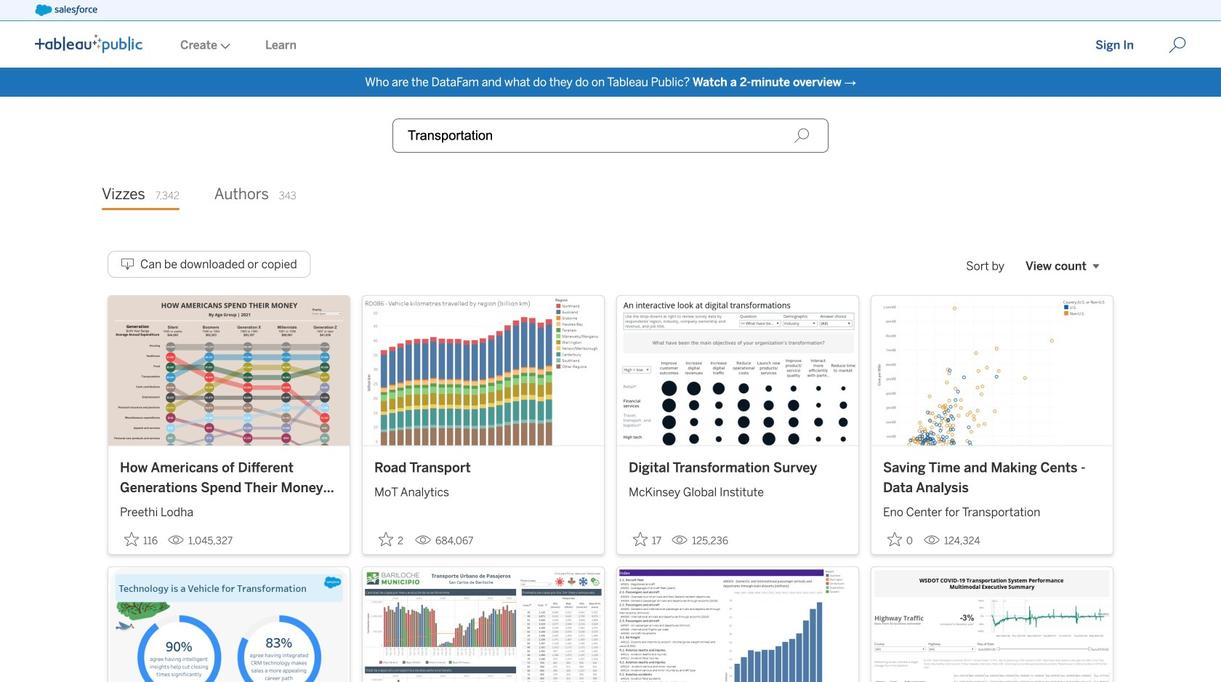 Task type: locate. For each thing, give the bounding box(es) containing it.
search image
[[794, 128, 810, 144]]

1 horizontal spatial add favorite image
[[633, 532, 648, 547]]

add favorite image
[[124, 532, 139, 547], [888, 532, 903, 547]]

Add Favorite button
[[120, 528, 162, 551], [375, 528, 409, 551], [629, 528, 666, 551], [884, 528, 919, 551]]

go to search image
[[1152, 36, 1204, 54]]

1 add favorite image from the left
[[379, 532, 393, 547]]

0 horizontal spatial add favorite image
[[379, 532, 393, 547]]

workbook thumbnail image
[[108, 296, 350, 446], [363, 296, 604, 446], [617, 296, 859, 446], [872, 296, 1114, 446], [108, 567, 350, 682], [363, 567, 604, 682], [617, 567, 859, 682], [872, 567, 1114, 682]]

1 horizontal spatial add favorite image
[[888, 532, 903, 547]]

3 add favorite button from the left
[[629, 528, 666, 551]]

1 add favorite button from the left
[[120, 528, 162, 551]]

0 horizontal spatial add favorite image
[[124, 532, 139, 547]]

2 add favorite button from the left
[[375, 528, 409, 551]]

add favorite image
[[379, 532, 393, 547], [633, 532, 648, 547]]



Task type: vqa. For each thing, say whether or not it's contained in the screenshot.
"Customize username" field
no



Task type: describe. For each thing, give the bounding box(es) containing it.
4 add favorite button from the left
[[884, 528, 919, 551]]

1 add favorite image from the left
[[124, 532, 139, 547]]

logo image
[[35, 34, 143, 53]]

Search input field
[[393, 119, 829, 153]]

2 add favorite image from the left
[[888, 532, 903, 547]]

salesforce logo image
[[35, 4, 97, 16]]

create image
[[217, 43, 231, 49]]

2 add favorite image from the left
[[633, 532, 648, 547]]



